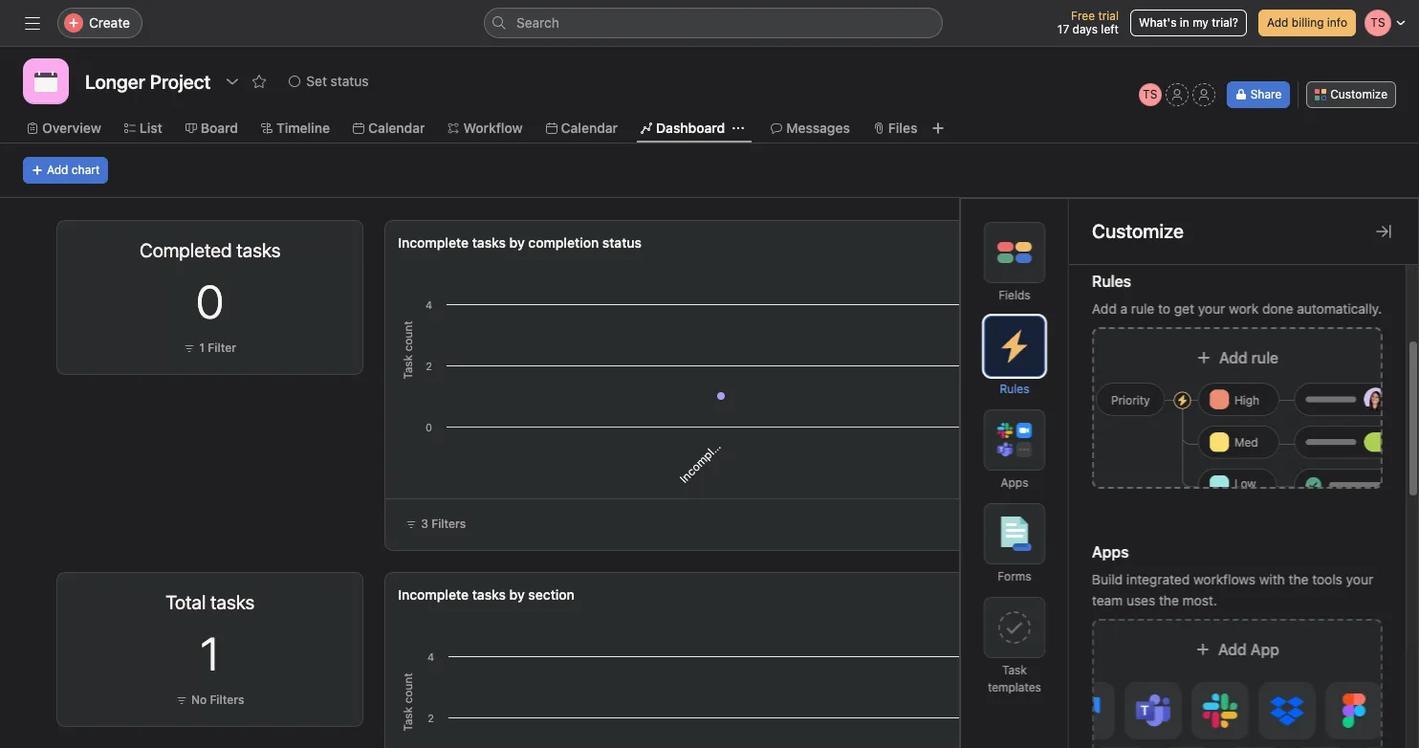 Task type: vqa. For each thing, say whether or not it's contained in the screenshot.
status
yes



Task type: describe. For each thing, give the bounding box(es) containing it.
add chart
[[47, 163, 100, 177]]

0 vertical spatial edit chart image
[[958, 240, 974, 255]]

1 horizontal spatial apps
[[1093, 543, 1129, 561]]

most.
[[1183, 592, 1218, 609]]

1 0 from the left
[[196, 275, 224, 328]]

chart
[[72, 163, 100, 177]]

add app
[[1219, 641, 1280, 658]]

priority
[[1112, 393, 1151, 408]]

messages link
[[771, 118, 851, 139]]

1 0 button from the left
[[196, 275, 224, 328]]

incomplete tasks by section
[[398, 587, 575, 603]]

17
[[1058, 22, 1070, 36]]

to
[[1159, 300, 1171, 317]]

files
[[889, 120, 918, 136]]

your inside build integrated workflows with the tools your team uses the most.
[[1347, 571, 1374, 587]]

what's in my trial? button
[[1131, 10, 1248, 36]]

board link
[[185, 118, 238, 139]]

with
[[1260, 571, 1286, 587]]

my
[[1193, 15, 1209, 30]]

filters for 3 filters
[[432, 517, 466, 531]]

workflows
[[1194, 571, 1256, 587]]

expand sidebar image
[[25, 15, 40, 31]]

0 horizontal spatial rule
[[1132, 300, 1155, 317]]

add billing info button
[[1259, 10, 1357, 36]]

by
[[510, 234, 525, 251]]

overview link
[[27, 118, 101, 139]]

dashboard
[[656, 120, 726, 136]]

tools
[[1313, 571, 1343, 587]]

0 horizontal spatial your
[[1199, 300, 1226, 317]]

customize inside dropdown button
[[1331, 87, 1388, 101]]

task templates
[[988, 663, 1042, 695]]

add for add app
[[1219, 641, 1247, 658]]

no filters
[[191, 693, 244, 707]]

add tab image
[[931, 121, 947, 136]]

integrated
[[1127, 571, 1191, 587]]

show options image
[[225, 74, 240, 89]]

2 calendar link from the left
[[546, 118, 618, 139]]

low
[[1235, 476, 1257, 491]]

board
[[201, 120, 238, 136]]

status
[[331, 73, 369, 89]]

in
[[1181, 15, 1190, 30]]

1 horizontal spatial rule
[[1252, 349, 1279, 366]]

a
[[1121, 300, 1128, 317]]

view chart image for 0
[[275, 240, 290, 255]]

2 0 from the left
[[1182, 275, 1209, 328]]

timeline
[[277, 120, 330, 136]]

trial
[[1099, 9, 1119, 23]]

tab actions image
[[733, 122, 745, 134]]

app
[[1251, 641, 1280, 658]]

customize button
[[1307, 81, 1397, 108]]

calendar image
[[34, 70, 57, 93]]

high
[[1235, 393, 1260, 408]]

1 calendar link from the left
[[353, 118, 425, 139]]

trial?
[[1213, 15, 1239, 30]]

incomplete tasks by completion status
[[398, 234, 642, 251]]

get
[[1175, 300, 1195, 317]]

total tasks
[[166, 591, 255, 613]]

free trial 17 days left
[[1058, 9, 1119, 36]]

0 horizontal spatial rules
[[1000, 382, 1030, 396]]

timeline link
[[261, 118, 330, 139]]

incomplete for incomplete tasks by completion status
[[398, 234, 469, 251]]

search
[[517, 14, 560, 31]]

what's in my trial?
[[1140, 15, 1239, 30]]

3 filters
[[421, 517, 466, 531]]

calendar for 1st calendar link
[[368, 120, 425, 136]]

filters for no filters
[[210, 693, 244, 707]]

by section
[[510, 587, 575, 603]]

no
[[191, 693, 207, 707]]

add rule
[[1220, 349, 1279, 366]]

1 1 filter button from the left
[[179, 339, 241, 358]]

incomplete for incomplete tasks by section
[[398, 587, 469, 603]]

search list box
[[484, 8, 943, 38]]

0 horizontal spatial the
[[1160, 592, 1180, 609]]

list
[[140, 120, 162, 136]]

add billing info
[[1268, 15, 1348, 30]]

workflow
[[464, 120, 523, 136]]

0 vertical spatial the
[[1289, 571, 1309, 587]]

uses
[[1127, 592, 1156, 609]]

create
[[89, 14, 130, 31]]

build integrated workflows with the tools your team uses the most.
[[1093, 571, 1374, 609]]



Task type: locate. For each thing, give the bounding box(es) containing it.
add left a
[[1093, 300, 1117, 317]]

0 vertical spatial filters
[[432, 517, 466, 531]]

filter
[[208, 341, 236, 355], [1193, 341, 1222, 355]]

1 horizontal spatial customize
[[1331, 87, 1388, 101]]

your right tools
[[1347, 571, 1374, 587]]

1 vertical spatial filters
[[210, 693, 244, 707]]

1 1 filter from the left
[[199, 341, 236, 355]]

1 vertical spatial tasks
[[472, 587, 506, 603]]

1 horizontal spatial 0 button
[[1182, 275, 1209, 328]]

create button
[[57, 8, 143, 38]]

1 vertical spatial your
[[1347, 571, 1374, 587]]

add for add rule
[[1220, 349, 1248, 366]]

tasks left the by section
[[472, 587, 506, 603]]

workflow link
[[448, 118, 523, 139]]

rules up a
[[1093, 273, 1132, 290]]

0 horizontal spatial filter
[[208, 341, 236, 355]]

1 horizontal spatial 0
[[1182, 275, 1209, 328]]

1 horizontal spatial edit chart image
[[958, 592, 974, 608]]

add
[[1268, 15, 1289, 30], [47, 163, 68, 177], [1093, 300, 1117, 317], [1220, 349, 1248, 366], [1219, 641, 1247, 658]]

0 horizontal spatial apps
[[1001, 476, 1029, 490]]

add for add a rule to get your work done automatically.
[[1093, 300, 1117, 317]]

1 horizontal spatial calendar link
[[546, 118, 618, 139]]

1 vertical spatial rule
[[1252, 349, 1279, 366]]

completion status
[[529, 234, 642, 251]]

1 horizontal spatial 1 filter button
[[1164, 339, 1226, 358]]

add for add billing info
[[1268, 15, 1289, 30]]

more actions image
[[328, 592, 344, 608]]

ts
[[1143, 87, 1158, 101]]

rule up high
[[1252, 349, 1279, 366]]

automatically.
[[1298, 300, 1383, 317]]

0 horizontal spatial calendar
[[368, 120, 425, 136]]

calendar down status
[[368, 120, 425, 136]]

add to starred image
[[252, 74, 267, 89]]

1 calendar from the left
[[368, 120, 425, 136]]

calendar for 1st calendar link from the right
[[561, 120, 618, 136]]

view chart image left more actions icon
[[275, 592, 290, 608]]

1 horizontal spatial calendar
[[561, 120, 618, 136]]

days
[[1073, 22, 1098, 36]]

1 horizontal spatial the
[[1289, 571, 1309, 587]]

share
[[1251, 87, 1282, 101]]

tasks for by
[[472, 234, 506, 251]]

calendar link down status
[[353, 118, 425, 139]]

2 1 filter from the left
[[1185, 341, 1222, 355]]

1 horizontal spatial 1 filter
[[1185, 341, 1222, 355]]

list link
[[124, 118, 162, 139]]

add up high
[[1220, 349, 1248, 366]]

1 tasks from the top
[[472, 234, 506, 251]]

tasks
[[472, 234, 506, 251], [472, 587, 506, 603]]

add chart button
[[23, 157, 108, 184]]

no filters button
[[171, 691, 249, 710]]

the right with
[[1289, 571, 1309, 587]]

overdue tasks
[[1135, 239, 1256, 261]]

add left billing
[[1268, 15, 1289, 30]]

completed tasks
[[140, 239, 281, 261]]

0 horizontal spatial 1 filter button
[[179, 339, 241, 358]]

3
[[421, 517, 429, 531]]

edit chart image
[[302, 240, 317, 255], [958, 592, 974, 608]]

2 vertical spatial incomplete
[[398, 587, 469, 603]]

0 vertical spatial incomplete
[[398, 234, 469, 251]]

1 view chart image from the top
[[275, 240, 290, 255]]

1 horizontal spatial edit chart image
[[958, 240, 974, 255]]

3 filters button
[[397, 511, 475, 538]]

1 horizontal spatial your
[[1347, 571, 1374, 587]]

set status
[[307, 73, 369, 89]]

0 vertical spatial customize
[[1331, 87, 1388, 101]]

0 vertical spatial rule
[[1132, 300, 1155, 317]]

1 vertical spatial view chart image
[[275, 592, 290, 608]]

calendar link right workflow
[[546, 118, 618, 139]]

filters
[[432, 517, 466, 531], [210, 693, 244, 707]]

what's
[[1140, 15, 1177, 30]]

more actions image
[[328, 240, 344, 255]]

1 vertical spatial edit chart image
[[302, 592, 317, 608]]

0 vertical spatial apps
[[1001, 476, 1029, 490]]

the down integrated
[[1160, 592, 1180, 609]]

tasks for by section
[[472, 587, 506, 603]]

0 horizontal spatial filters
[[210, 693, 244, 707]]

free
[[1072, 9, 1096, 23]]

1 horizontal spatial filter
[[1193, 341, 1222, 355]]

add app button
[[1085, 619, 1391, 748]]

1 button
[[200, 627, 220, 680]]

incomplete for incomplete
[[677, 433, 730, 486]]

1 filter button
[[179, 339, 241, 358], [1164, 339, 1226, 358]]

add left "app"
[[1219, 641, 1247, 658]]

0 vertical spatial view chart image
[[275, 240, 290, 255]]

filters right the "no"
[[210, 693, 244, 707]]

0 down 'completed tasks'
[[196, 275, 224, 328]]

the
[[1289, 571, 1309, 587], [1160, 592, 1180, 609]]

add left chart
[[47, 163, 68, 177]]

add for add chart
[[47, 163, 68, 177]]

0 horizontal spatial 0 button
[[196, 275, 224, 328]]

files link
[[873, 118, 918, 139]]

rules down fields
[[1000, 382, 1030, 396]]

0 horizontal spatial 1 filter
[[199, 341, 236, 355]]

2 view chart image from the top
[[275, 592, 290, 608]]

calendar left dashboard link
[[561, 120, 618, 136]]

2 filter from the left
[[1193, 341, 1222, 355]]

0 horizontal spatial calendar link
[[353, 118, 425, 139]]

share button
[[1227, 81, 1291, 108]]

left
[[1102, 22, 1119, 36]]

customize down info
[[1331, 87, 1388, 101]]

1 vertical spatial edit chart image
[[958, 592, 974, 608]]

your
[[1199, 300, 1226, 317], [1347, 571, 1374, 587]]

forms
[[998, 569, 1032, 584]]

None text field
[[80, 64, 216, 99]]

0 vertical spatial rules
[[1093, 273, 1132, 290]]

apps up build
[[1093, 543, 1129, 561]]

apps
[[1001, 476, 1029, 490], [1093, 543, 1129, 561]]

filters right 3 on the bottom
[[432, 517, 466, 531]]

tasks left by
[[472, 234, 506, 251]]

overview
[[42, 120, 101, 136]]

0
[[196, 275, 224, 328], [1182, 275, 1209, 328]]

view chart image left more actions image
[[275, 240, 290, 255]]

customize
[[1331, 87, 1388, 101], [1093, 220, 1184, 242]]

1 vertical spatial apps
[[1093, 543, 1129, 561]]

1 vertical spatial rules
[[1000, 382, 1030, 396]]

0 horizontal spatial edit chart image
[[302, 592, 317, 608]]

0 horizontal spatial edit chart image
[[302, 240, 317, 255]]

1 vertical spatial the
[[1160, 592, 1180, 609]]

0 vertical spatial edit chart image
[[302, 240, 317, 255]]

add a rule to get your work done automatically.
[[1093, 300, 1383, 317]]

dashboard link
[[641, 118, 726, 139]]

edit chart image
[[958, 240, 974, 255], [302, 592, 317, 608]]

0 button right to
[[1182, 275, 1209, 328]]

customize up a
[[1093, 220, 1184, 242]]

0 right to
[[1182, 275, 1209, 328]]

2 0 button from the left
[[1182, 275, 1209, 328]]

view chart image for 1
[[275, 592, 290, 608]]

your right get
[[1199, 300, 1226, 317]]

view chart image
[[275, 240, 290, 255], [275, 592, 290, 608]]

templates
[[988, 680, 1042, 695]]

done
[[1263, 300, 1294, 317]]

rule right a
[[1132, 300, 1155, 317]]

rule
[[1132, 300, 1155, 317], [1252, 349, 1279, 366]]

0 button
[[196, 275, 224, 328], [1182, 275, 1209, 328]]

messages
[[787, 120, 851, 136]]

0 button down 'completed tasks'
[[196, 275, 224, 328]]

set status button
[[281, 68, 377, 95]]

billing
[[1292, 15, 1325, 30]]

calendar
[[368, 120, 425, 136], [561, 120, 618, 136]]

close details image
[[1377, 224, 1392, 239]]

1 horizontal spatial filters
[[432, 517, 466, 531]]

fields
[[999, 288, 1031, 302]]

0 horizontal spatial customize
[[1093, 220, 1184, 242]]

ts button
[[1139, 83, 1162, 106]]

0 vertical spatial tasks
[[472, 234, 506, 251]]

team
[[1093, 592, 1124, 609]]

0 horizontal spatial 0
[[196, 275, 224, 328]]

apps up forms
[[1001, 476, 1029, 490]]

search button
[[484, 8, 943, 38]]

2 tasks from the top
[[472, 587, 506, 603]]

1 filter from the left
[[208, 341, 236, 355]]

rules
[[1093, 273, 1132, 290], [1000, 382, 1030, 396]]

1 vertical spatial incomplete
[[677, 433, 730, 486]]

1 vertical spatial customize
[[1093, 220, 1184, 242]]

med
[[1235, 435, 1259, 450]]

1 filter
[[199, 341, 236, 355], [1185, 341, 1222, 355]]

incomplete
[[398, 234, 469, 251], [677, 433, 730, 486], [398, 587, 469, 603]]

2 calendar from the left
[[561, 120, 618, 136]]

build
[[1093, 571, 1124, 587]]

task
[[1003, 663, 1028, 677]]

2 1 filter button from the left
[[1164, 339, 1226, 358]]

set
[[307, 73, 327, 89]]

0 vertical spatial your
[[1199, 300, 1226, 317]]

info
[[1328, 15, 1348, 30]]

1 horizontal spatial rules
[[1093, 273, 1132, 290]]

work
[[1230, 300, 1259, 317]]



